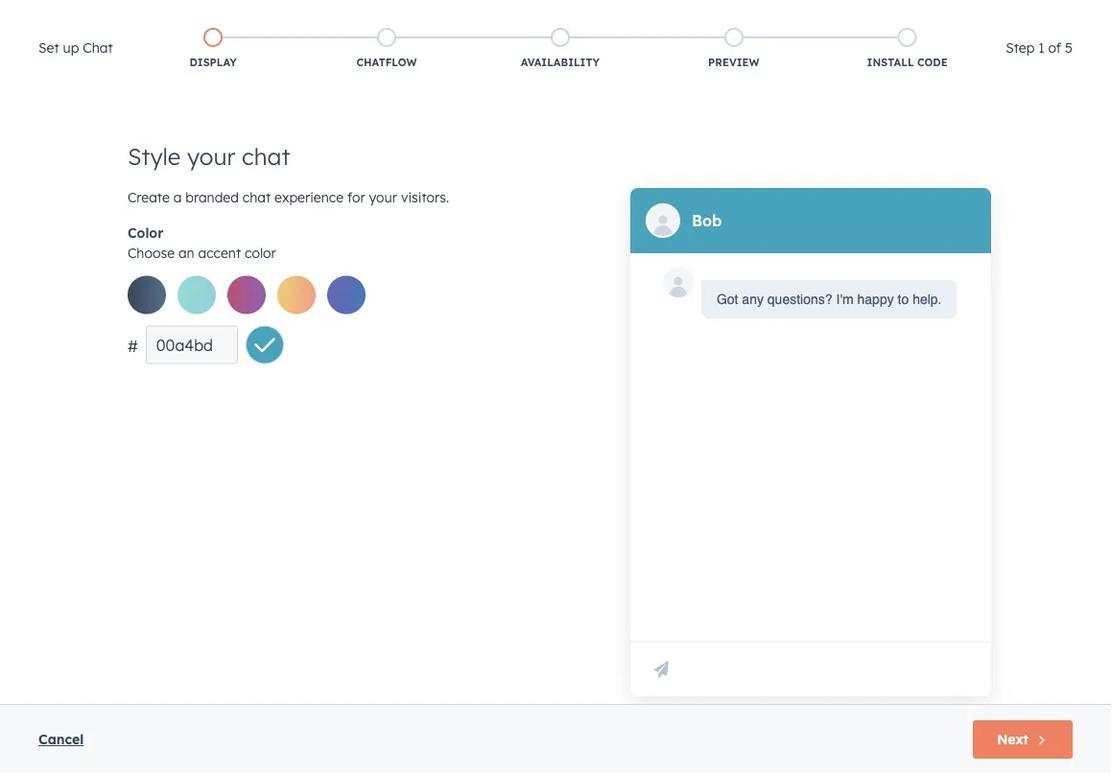 Task type: describe. For each thing, give the bounding box(es) containing it.
0 horizontal spatial your
[[187, 142, 235, 171]]

chatflow
[[357, 56, 417, 69]]

install
[[867, 56, 914, 69]]

2 chat from the top
[[243, 189, 271, 206]]

color
[[245, 244, 276, 261]]

chat
[[83, 39, 113, 56]]

a
[[173, 189, 182, 206]]

style your chat
[[128, 142, 290, 171]]

an
[[178, 244, 195, 261]]

help button
[[891, 0, 923, 31]]

i'm
[[836, 292, 854, 307]]

search image
[[1071, 50, 1085, 63]]

got any questions? i'm happy to help.
[[717, 292, 942, 307]]

bob
[[692, 211, 722, 230]]

install code
[[867, 56, 948, 69]]

of
[[1049, 39, 1062, 56]]

display list item
[[126, 24, 300, 74]]

1 horizontal spatial your
[[369, 189, 397, 206]]

1 chat from the top
[[242, 142, 290, 171]]

availability list item
[[474, 24, 647, 74]]

experience
[[275, 189, 344, 206]]

code
[[917, 56, 948, 69]]

display
[[190, 56, 237, 69]]

search button
[[1061, 40, 1094, 73]]

accent
[[198, 244, 241, 261]]

set up chat
[[38, 39, 113, 56]]

create a branded chat experience for your visitors.
[[128, 189, 449, 206]]

any
[[742, 292, 764, 307]]

for
[[347, 189, 365, 206]]



Task type: locate. For each thing, give the bounding box(es) containing it.
1 vertical spatial chat
[[243, 189, 271, 206]]

1 vertical spatial your
[[369, 189, 397, 206]]

list containing display
[[126, 24, 994, 74]]

preview
[[708, 56, 760, 69]]

1
[[1039, 39, 1045, 56]]

your
[[187, 142, 235, 171], [369, 189, 397, 206]]

branded
[[186, 189, 239, 206]]

0 vertical spatial your
[[187, 142, 235, 171]]

cancel button
[[38, 728, 84, 751]]

chat up create a branded chat experience for your visitors. on the top of the page
[[242, 142, 290, 171]]

set
[[38, 39, 59, 56]]

Search HubSpot search field
[[842, 40, 1077, 73]]

availability
[[521, 56, 600, 69]]

happy
[[858, 292, 894, 307]]

your up branded
[[187, 142, 235, 171]]

chat
[[242, 142, 290, 171], [243, 189, 271, 206]]

None text field
[[146, 326, 238, 364]]

questions?
[[768, 292, 833, 307]]

cancel
[[38, 731, 84, 748]]

agent says: got any questions? i'm happy to help. element
[[717, 288, 942, 311]]

menu
[[739, 0, 1088, 31]]

next
[[997, 731, 1029, 748]]

menu item
[[739, 0, 841, 31]]

help image
[[898, 9, 916, 26]]

step 1 of 5
[[1006, 39, 1073, 56]]

step
[[1006, 39, 1035, 56]]

5
[[1065, 39, 1073, 56]]

next button
[[973, 721, 1073, 759]]

visitors.
[[401, 189, 449, 206]]

chat right branded
[[243, 189, 271, 206]]

your right for
[[369, 189, 397, 206]]

help.
[[913, 292, 942, 307]]

set up chat heading
[[38, 36, 113, 60]]

got
[[717, 292, 739, 307]]

to
[[898, 292, 909, 307]]

list
[[126, 24, 994, 74]]

preview list item
[[647, 24, 821, 74]]

create
[[128, 189, 170, 206]]

choose
[[128, 244, 175, 261]]

color
[[128, 225, 163, 241]]

install code list item
[[821, 24, 994, 74]]

#
[[128, 336, 138, 356]]

style
[[128, 142, 181, 171]]

color choose an accent color
[[128, 225, 276, 261]]

0 vertical spatial chat
[[242, 142, 290, 171]]

up
[[63, 39, 79, 56]]

chatflow list item
[[300, 24, 474, 74]]



Task type: vqa. For each thing, say whether or not it's contained in the screenshot.
Chat
yes



